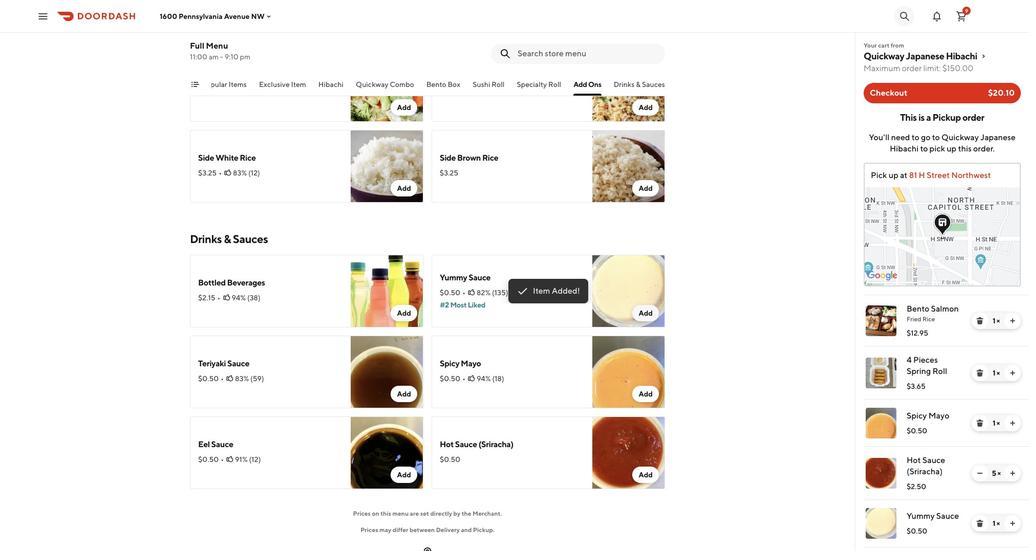 Task type: describe. For each thing, give the bounding box(es) containing it.
1600
[[160, 12, 177, 20]]

-
[[220, 53, 223, 61]]

powered by google image
[[867, 271, 898, 281]]

teriyaki sauce
[[198, 359, 249, 369]]

roll for specialty roll
[[548, 80, 561, 89]]

add one to cart image for (sriracha)
[[1009, 470, 1017, 478]]

specialty
[[517, 80, 547, 89]]

1600 pennsylvania avenue nw
[[160, 12, 265, 20]]

• for teriyaki sauce
[[221, 375, 224, 383]]

side noodle image
[[592, 0, 665, 41]]

white
[[216, 153, 238, 163]]

• for side fried rice
[[460, 88, 463, 96]]

brown
[[457, 153, 481, 163]]

(sriracha) for $2.50
[[907, 467, 943, 477]]

(12) for side white rice
[[248, 169, 260, 177]]

notification bell image
[[931, 10, 943, 22]]

a
[[926, 112, 931, 123]]

nw
[[251, 12, 265, 20]]

5
[[992, 470, 996, 478]]

salmon
[[931, 304, 959, 314]]

0 horizontal spatial &
[[224, 232, 231, 246]]

pick
[[930, 144, 945, 154]]

pm
[[240, 53, 250, 61]]

0 horizontal spatial spicy mayo image
[[592, 336, 665, 409]]

hot for $0.50
[[440, 440, 454, 450]]

eel sauce
[[198, 440, 233, 450]]

1 × for bento salmon
[[993, 317, 1000, 325]]

from
[[891, 41, 904, 49]]

Item Search search field
[[518, 48, 657, 59]]

drinks inside button
[[614, 80, 635, 89]]

$3.25 down brown
[[440, 169, 458, 177]]

(16) for side fried rice
[[490, 88, 502, 96]]

• for spicy mayo
[[463, 375, 466, 383]]

between
[[410, 526, 435, 534]]

0 vertical spatial yummy sauce
[[440, 273, 491, 283]]

$3.25 for vegetables
[[198, 88, 217, 96]]

5 ×
[[992, 470, 1001, 478]]

you'll
[[869, 133, 890, 142]]

maximum
[[864, 63, 901, 73]]

beverages
[[227, 278, 265, 288]]

9:10
[[225, 53, 239, 61]]

(17)
[[249, 12, 260, 20]]

× for yummy sauce
[[997, 520, 1000, 528]]

hot sauce (sriracha) for $0.50
[[440, 440, 514, 450]]

0 horizontal spatial fried
[[457, 72, 476, 82]]

• right $4.75
[[219, 12, 222, 20]]

quickway inside you'll need to go to quickway japanese hibachi to pick up this order.
[[942, 133, 979, 142]]

side brown rice
[[440, 153, 498, 163]]

teriyaki sauce image
[[351, 336, 424, 409]]

3 pieces shrimp tempura image
[[351, 0, 424, 41]]

0 horizontal spatial spicy
[[440, 359, 460, 369]]

open menu image
[[37, 10, 49, 22]]

show menu categories image
[[191, 80, 199, 89]]

directly
[[430, 510, 452, 518]]

0 horizontal spatial japanese
[[906, 51, 945, 61]]

91%
[[235, 456, 248, 464]]

4
[[907, 355, 912, 365]]

add one to cart image for spicy mayo
[[1009, 419, 1017, 428]]

bottled beverages image
[[351, 255, 424, 328]]

item added!
[[533, 286, 580, 296]]

menu
[[392, 510, 409, 518]]

list containing bento salmon
[[856, 295, 1029, 548]]

9 items, open order cart image
[[956, 10, 968, 22]]

1 horizontal spatial spicy
[[907, 411, 927, 421]]

drinks & sauces button
[[614, 79, 665, 96]]

(38)
[[247, 294, 261, 302]]

this
[[900, 112, 917, 123]]

side fried rice image
[[592, 49, 665, 122]]

combo
[[390, 80, 414, 89]]

mayo inside list
[[929, 411, 950, 421]]

1 horizontal spatial item
[[533, 286, 550, 296]]

hibachi inside you'll need to go to quickway japanese hibachi to pick up this order.
[[890, 144, 919, 154]]

1 vertical spatial spicy mayo
[[907, 411, 950, 421]]

add one to cart image for spring
[[1009, 369, 1017, 377]]

remove item from cart image
[[976, 520, 984, 528]]

(18)
[[492, 375, 504, 383]]

pickup
[[933, 112, 961, 123]]

11:00
[[190, 53, 207, 61]]

$3.25 • for white
[[198, 169, 222, 177]]

differ
[[393, 526, 408, 534]]

(12) for eel sauce
[[249, 456, 261, 464]]

bento box button
[[427, 79, 460, 96]]

1 for bento salmon
[[993, 317, 996, 325]]

side for side brown rice
[[440, 153, 456, 163]]

limit:
[[924, 63, 941, 73]]

• for side white rice
[[219, 169, 222, 177]]

h
[[919, 171, 925, 180]]

$3.25 for white
[[198, 169, 217, 177]]

the
[[462, 510, 471, 518]]

& inside button
[[636, 80, 641, 89]]

side for side fried rice
[[440, 72, 456, 82]]

pick
[[871, 171, 887, 180]]

avenue
[[224, 12, 250, 20]]

rice for side brown rice
[[482, 153, 498, 163]]

japanese inside you'll need to go to quickway japanese hibachi to pick up this order.
[[981, 133, 1016, 142]]

81
[[909, 171, 917, 180]]

go
[[921, 133, 931, 142]]

$0.50 • for eel
[[198, 456, 224, 464]]

items
[[229, 80, 247, 89]]

delivery
[[436, 526, 460, 534]]

× for spicy mayo
[[997, 419, 1000, 428]]

83% for white
[[233, 169, 247, 177]]

1 horizontal spatial spicy mayo image
[[866, 408, 897, 439]]

map region
[[778, 117, 1029, 379]]

83% (12)
[[233, 169, 260, 177]]

81% (16)
[[233, 88, 259, 96]]

94% (17)
[[233, 12, 260, 20]]

prices on this menu are set directly by the merchant .
[[353, 510, 502, 518]]

1 horizontal spatial to
[[920, 144, 928, 154]]

0 horizontal spatial drinks
[[190, 232, 222, 246]]

is
[[919, 112, 925, 123]]

remove one from cart image
[[976, 470, 984, 478]]

0 vertical spatial yummy
[[440, 273, 467, 283]]

popular items
[[202, 80, 247, 89]]

× for bento salmon
[[997, 317, 1000, 325]]

sauce for the left yummy sauce image
[[469, 273, 491, 283]]

bottled
[[198, 278, 226, 288]]

eel
[[198, 440, 210, 450]]

sauces inside drinks & sauces button
[[642, 80, 665, 89]]

box
[[448, 80, 460, 89]]

$4.75 •
[[198, 12, 222, 20]]

at
[[900, 171, 908, 180]]

sauce for left "hot sauce (sriracha)" image
[[455, 440, 477, 450]]

add one to cart image for bento salmon
[[1009, 317, 1017, 325]]

$150.00
[[943, 63, 974, 73]]

on
[[372, 510, 379, 518]]

set
[[420, 510, 429, 518]]

specialty roll button
[[517, 79, 561, 96]]

1 vertical spatial up
[[889, 171, 899, 180]]

.
[[501, 510, 502, 518]]

street
[[927, 171, 950, 180]]

$0.50 • for spicy
[[440, 375, 466, 383]]

by
[[453, 510, 461, 518]]

1 horizontal spatial hot sauce (sriracha) image
[[866, 458, 897, 489]]

bento salmon image
[[866, 306, 897, 336]]

(59)
[[250, 375, 264, 383]]

roll for sushi roll
[[492, 80, 505, 89]]

you'll need to go to quickway japanese hibachi to pick up this order.
[[869, 133, 1016, 154]]

$3.25 • for vegetables
[[198, 88, 222, 96]]

pick up at 81 h street northwest
[[871, 171, 991, 180]]

specialty roll
[[517, 80, 561, 89]]

1600 pennsylvania avenue nw button
[[160, 12, 273, 20]]

4 pieces spring roll
[[907, 355, 947, 376]]



Task type: locate. For each thing, give the bounding box(es) containing it.
43% (16)
[[475, 88, 502, 96]]

2 (16) from the left
[[490, 88, 502, 96]]

0 horizontal spatial order
[[902, 63, 922, 73]]

side for side white rice
[[198, 153, 214, 163]]

to left go
[[912, 133, 920, 142]]

spicy mayo up 94% (18) at left
[[440, 359, 481, 369]]

yummy down $2.50
[[907, 512, 935, 521]]

1 horizontal spatial hot
[[907, 456, 921, 465]]

bento for salmon
[[907, 304, 930, 314]]

& up bottled beverages
[[224, 232, 231, 246]]

1 vertical spatial yummy
[[907, 512, 935, 521]]

spicy mayo down $3.65 in the right of the page
[[907, 411, 950, 421]]

81 h street northwest link
[[908, 171, 991, 180]]

1 vertical spatial this
[[381, 510, 391, 518]]

rice for side white rice
[[240, 153, 256, 163]]

hot inside list
[[907, 456, 921, 465]]

remove item from cart image for bento salmon
[[976, 317, 984, 325]]

0 vertical spatial fried
[[457, 72, 476, 82]]

1 vertical spatial drinks
[[190, 232, 222, 246]]

82% (135)
[[477, 289, 508, 297]]

83% left (59)
[[235, 375, 249, 383]]

pieces
[[914, 355, 938, 365]]

(12) right 91%
[[249, 456, 261, 464]]

2 vertical spatial quickway
[[942, 133, 979, 142]]

rice up 83% (12)
[[240, 153, 256, 163]]

quickway for quickway combo
[[356, 80, 389, 89]]

$3.25 •
[[198, 88, 222, 96], [440, 88, 463, 96], [198, 169, 222, 177]]

0 vertical spatial drinks
[[614, 80, 635, 89]]

popular
[[202, 80, 227, 89]]

83% down side white rice
[[233, 169, 247, 177]]

teriyaki
[[198, 359, 226, 369]]

hot sauce (sriracha) inside list
[[907, 456, 945, 477]]

94% left the "(18)"
[[477, 375, 491, 383]]

0 horizontal spatial (sriracha)
[[479, 440, 514, 450]]

• for eel sauce
[[221, 456, 224, 464]]

rice inside bento salmon fried rice
[[923, 315, 935, 323]]

$3.25 • for fried
[[440, 88, 463, 96]]

(sriracha) for $0.50
[[479, 440, 514, 450]]

need
[[891, 133, 910, 142]]

2 vertical spatial hibachi
[[890, 144, 919, 154]]

and
[[461, 526, 472, 534]]

1 × for yummy sauce
[[993, 520, 1000, 528]]

sushi
[[473, 80, 490, 89]]

1 × for 4 pieces spring roll
[[993, 369, 1000, 377]]

hot for $2.50
[[907, 456, 921, 465]]

$3.25 down the side fried rice
[[440, 88, 458, 96]]

& right ons
[[636, 80, 641, 89]]

sauces
[[642, 80, 665, 89], [233, 232, 268, 246]]

• up #2 most liked
[[463, 289, 466, 297]]

0 vertical spatial sauces
[[642, 80, 665, 89]]

full
[[190, 41, 204, 51]]

1 vertical spatial yummy sauce image
[[866, 509, 897, 539]]

quickway combo button
[[356, 79, 414, 96]]

bento salmon fried rice
[[907, 304, 959, 323]]

rice for side fried rice
[[478, 72, 494, 82]]

rice up $12.95
[[923, 315, 935, 323]]

0 horizontal spatial hibachi
[[318, 80, 344, 89]]

$3.65
[[907, 383, 926, 391]]

0 horizontal spatial to
[[912, 133, 920, 142]]

0 vertical spatial &
[[636, 80, 641, 89]]

add one to cart image
[[1009, 317, 1017, 325], [1009, 419, 1017, 428]]

bento inside button
[[427, 80, 446, 89]]

ons
[[588, 80, 602, 89]]

0 vertical spatial (sriracha)
[[479, 440, 514, 450]]

spicy mayo image
[[592, 336, 665, 409], [866, 408, 897, 439]]

to down go
[[920, 144, 928, 154]]

1 for spicy mayo
[[993, 419, 996, 428]]

quickway down your cart from
[[864, 51, 905, 61]]

#2
[[440, 301, 449, 309]]

drinks & sauces right ons
[[614, 80, 665, 89]]

1 for yummy sauce
[[993, 520, 996, 528]]

prices for prices may differ between delivery and pickup.
[[361, 526, 378, 534]]

hibachi right exclusive item
[[318, 80, 344, 89]]

1 horizontal spatial spicy mayo
[[907, 411, 950, 421]]

list
[[856, 295, 1029, 548]]

0 vertical spatial quickway
[[864, 51, 905, 61]]

checkout
[[870, 88, 908, 98]]

2 vertical spatial remove item from cart image
[[976, 419, 984, 428]]

quickway down the "pickup"
[[942, 133, 979, 142]]

(16) for side vegetables
[[247, 88, 259, 96]]

side white rice
[[198, 153, 256, 163]]

0 vertical spatial spicy
[[440, 359, 460, 369]]

0 horizontal spatial yummy sauce image
[[592, 255, 665, 328]]

3 remove item from cart image from the top
[[976, 419, 984, 428]]

to right go
[[932, 133, 940, 142]]

$0.50 • left 94% (18) at left
[[440, 375, 466, 383]]

2 remove item from cart image from the top
[[976, 369, 984, 377]]

1 vertical spatial add one to cart image
[[1009, 470, 1017, 478]]

94%
[[233, 12, 247, 20], [232, 294, 246, 302], [477, 375, 491, 383]]

liked
[[468, 301, 485, 309]]

2 vertical spatial add one to cart image
[[1009, 520, 1017, 528]]

(12) down side white rice
[[248, 169, 260, 177]]

0 vertical spatial up
[[947, 144, 957, 154]]

2 horizontal spatial hibachi
[[946, 51, 978, 61]]

1 vertical spatial drinks & sauces
[[190, 232, 268, 246]]

1 vertical spatial 83%
[[235, 375, 249, 383]]

bento box
[[427, 80, 460, 89]]

exclusive item
[[259, 80, 306, 89]]

hibachi up $150.00
[[946, 51, 978, 61]]

roll inside specialty roll button
[[548, 80, 561, 89]]

94% for bottled
[[232, 294, 246, 302]]

$3.25 • down white
[[198, 169, 222, 177]]

0 vertical spatial (12)
[[248, 169, 260, 177]]

sauce for eel sauce image
[[211, 440, 233, 450]]

bento left box
[[427, 80, 446, 89]]

0 horizontal spatial yummy sauce
[[440, 273, 491, 283]]

side for side vegetables
[[198, 72, 214, 82]]

1 remove item from cart image from the top
[[976, 317, 984, 325]]

2 add one to cart image from the top
[[1009, 470, 1017, 478]]

1 horizontal spatial drinks & sauces
[[614, 80, 665, 89]]

1 vertical spatial item
[[533, 286, 550, 296]]

this inside you'll need to go to quickway japanese hibachi to pick up this order.
[[958, 144, 972, 154]]

1 1 × from the top
[[993, 317, 1000, 325]]

0 vertical spatial hot sauce (sriracha)
[[440, 440, 514, 450]]

bento for box
[[427, 80, 446, 89]]

roll inside 4 pieces spring roll
[[933, 367, 947, 376]]

roll inside sushi roll 'button'
[[492, 80, 505, 89]]

add one to cart image
[[1009, 369, 1017, 377], [1009, 470, 1017, 478], [1009, 520, 1017, 528]]

4 1 × from the top
[[993, 520, 1000, 528]]

94% for spicy
[[477, 375, 491, 383]]

quickway inside button
[[356, 80, 389, 89]]

1 vertical spatial &
[[224, 232, 231, 246]]

0 horizontal spatial mayo
[[461, 359, 481, 369]]

0 vertical spatial japanese
[[906, 51, 945, 61]]

drinks & sauces up bottled beverages
[[190, 232, 268, 246]]

1 horizontal spatial roll
[[548, 80, 561, 89]]

4 1 from the top
[[993, 520, 996, 528]]

1 vertical spatial remove item from cart image
[[976, 369, 984, 377]]

side white rice image
[[351, 130, 424, 203]]

×
[[997, 317, 1000, 325], [997, 369, 1000, 377], [997, 419, 1000, 428], [998, 470, 1001, 478], [997, 520, 1000, 528]]

94% (18)
[[477, 375, 504, 383]]

0 vertical spatial drinks & sauces
[[614, 80, 665, 89]]

83% for sauce
[[235, 375, 249, 383]]

2 horizontal spatial quickway
[[942, 133, 979, 142]]

$2.15
[[198, 294, 215, 302]]

0 horizontal spatial drinks & sauces
[[190, 232, 268, 246]]

1 horizontal spatial yummy sauce
[[907, 512, 959, 521]]

$0.50 • for teriyaki
[[198, 375, 224, 383]]

1 vertical spatial fried
[[907, 315, 922, 323]]

roll right sushi
[[492, 80, 505, 89]]

0 horizontal spatial hot
[[440, 440, 454, 450]]

1 horizontal spatial order
[[963, 112, 985, 123]]

1 vertical spatial order
[[963, 112, 985, 123]]

hot
[[440, 440, 454, 450], [907, 456, 921, 465]]

drinks
[[614, 80, 635, 89], [190, 232, 222, 246]]

1 × for spicy mayo
[[993, 419, 1000, 428]]

order down quickway japanese hibachi in the top of the page
[[902, 63, 922, 73]]

item left added! at the right bottom
[[533, 286, 550, 296]]

yummy sauce inside list
[[907, 512, 959, 521]]

0 horizontal spatial spicy mayo
[[440, 359, 481, 369]]

vegetables
[[216, 72, 256, 82]]

(16) right 43%
[[490, 88, 502, 96]]

side vegetables image
[[351, 49, 424, 122]]

3 add one to cart image from the top
[[1009, 520, 1017, 528]]

hibachi down need
[[890, 144, 919, 154]]

94% left (17)
[[233, 12, 247, 20]]

prices left "may"
[[361, 526, 378, 534]]

$3.25 down 'side vegetables' on the top of page
[[198, 88, 217, 96]]

yummy sauce up 82%
[[440, 273, 491, 283]]

roll right specialty
[[548, 80, 561, 89]]

0 vertical spatial add one to cart image
[[1009, 317, 1017, 325]]

1 horizontal spatial hot sauce (sriracha)
[[907, 456, 945, 477]]

this is a pickup order
[[900, 112, 985, 123]]

× for 4 pieces spring roll
[[997, 369, 1000, 377]]

full menu 11:00 am - 9:10 pm
[[190, 41, 250, 61]]

1 horizontal spatial this
[[958, 144, 972, 154]]

$12.95
[[907, 329, 929, 337]]

1 horizontal spatial (sriracha)
[[907, 467, 943, 477]]

(16) right the 81%
[[247, 88, 259, 96]]

• down white
[[219, 169, 222, 177]]

popular items button
[[202, 79, 247, 96]]

rice up the 43% (16)
[[478, 72, 494, 82]]

1 add one to cart image from the top
[[1009, 369, 1017, 377]]

bento inside bento salmon fried rice
[[907, 304, 930, 314]]

mayo down spring
[[929, 411, 950, 421]]

0 horizontal spatial this
[[381, 510, 391, 518]]

1 vertical spatial spicy
[[907, 411, 927, 421]]

cart
[[878, 41, 890, 49]]

up inside you'll need to go to quickway japanese hibachi to pick up this order.
[[947, 144, 957, 154]]

0 horizontal spatial sauces
[[233, 232, 268, 246]]

quickway combo
[[356, 80, 414, 89]]

quickway japanese hibachi link
[[864, 50, 1021, 62]]

1 vertical spatial bento
[[907, 304, 930, 314]]

yummy sauce down $2.50
[[907, 512, 959, 521]]

• for bottled beverages
[[217, 294, 220, 302]]

japanese up maximum order limit: $150.00
[[906, 51, 945, 61]]

0 horizontal spatial up
[[889, 171, 899, 180]]

0 vertical spatial this
[[958, 144, 972, 154]]

$4.75
[[198, 12, 217, 20]]

$0.50 • for yummy
[[440, 289, 466, 297]]

$0.50 •
[[440, 289, 466, 297], [198, 375, 224, 383], [440, 375, 466, 383], [198, 456, 224, 464]]

japanese up order.
[[981, 133, 1016, 142]]

$0.50 • down eel sauce
[[198, 456, 224, 464]]

• down eel sauce
[[221, 456, 224, 464]]

• for side vegetables
[[219, 88, 222, 96]]

0 horizontal spatial hot sauce (sriracha) image
[[592, 417, 665, 490]]

prices left the on
[[353, 510, 371, 518]]

1 vertical spatial hibachi
[[318, 80, 344, 89]]

$3.25 • down the side fried rice
[[440, 88, 463, 96]]

prices may differ between delivery and pickup.
[[361, 526, 495, 534]]

item right exclusive
[[291, 80, 306, 89]]

0 vertical spatial remove item from cart image
[[976, 317, 984, 325]]

$3.25 for fried
[[440, 88, 458, 96]]

bento up $12.95
[[907, 304, 930, 314]]

1 horizontal spatial &
[[636, 80, 641, 89]]

2 horizontal spatial to
[[932, 133, 940, 142]]

&
[[636, 80, 641, 89], [224, 232, 231, 246]]

94% left the (38)
[[232, 294, 246, 302]]

pickup.
[[473, 526, 495, 534]]

0 vertical spatial add one to cart image
[[1009, 369, 1017, 377]]

1 add one to cart image from the top
[[1009, 317, 1017, 325]]

sushi roll button
[[473, 79, 505, 96]]

hot sauce (sriracha) for $2.50
[[907, 456, 945, 477]]

remove item from cart image for spicy mayo
[[976, 419, 984, 428]]

2 1 from the top
[[993, 369, 996, 377]]

1 horizontal spatial hibachi
[[890, 144, 919, 154]]

merchant
[[473, 510, 501, 518]]

0 vertical spatial 83%
[[233, 169, 247, 177]]

$2.50
[[907, 483, 926, 491]]

0 vertical spatial hibachi
[[946, 51, 978, 61]]

up left at at right top
[[889, 171, 899, 180]]

0 horizontal spatial hot sauce (sriracha)
[[440, 440, 514, 450]]

1 vertical spatial prices
[[361, 526, 378, 534]]

2 add one to cart image from the top
[[1009, 419, 1017, 428]]

1 vertical spatial 94%
[[232, 294, 246, 302]]

1 1 from the top
[[993, 317, 996, 325]]

this left order.
[[958, 144, 972, 154]]

remove item from cart image
[[976, 317, 984, 325], [976, 369, 984, 377], [976, 419, 984, 428]]

0 vertical spatial yummy sauce image
[[592, 255, 665, 328]]

94% (38)
[[232, 294, 261, 302]]

1 vertical spatial sauces
[[233, 232, 268, 246]]

side brown rice image
[[592, 130, 665, 203]]

• down teriyaki sauce
[[221, 375, 224, 383]]

quickway for quickway japanese hibachi
[[864, 51, 905, 61]]

$0.50 • up most
[[440, 289, 466, 297]]

are
[[410, 510, 419, 518]]

menu
[[206, 41, 228, 51]]

yummy sauce image
[[592, 255, 665, 328], [866, 509, 897, 539]]

•
[[219, 12, 222, 20], [219, 88, 222, 96], [460, 88, 463, 96], [219, 169, 222, 177], [463, 289, 466, 297], [217, 294, 220, 302], [221, 375, 224, 383], [463, 375, 466, 383], [221, 456, 224, 464]]

1 horizontal spatial fried
[[907, 315, 922, 323]]

• down 'side vegetables' on the top of page
[[219, 88, 222, 96]]

1 horizontal spatial bento
[[907, 304, 930, 314]]

1 horizontal spatial up
[[947, 144, 957, 154]]

1 (16) from the left
[[247, 88, 259, 96]]

sauce for the teriyaki sauce image
[[227, 359, 249, 369]]

may
[[380, 526, 391, 534]]

1 vertical spatial hot sauce (sriracha)
[[907, 456, 945, 477]]

yummy up most
[[440, 273, 467, 283]]

1 vertical spatial japanese
[[981, 133, 1016, 142]]

9
[[965, 7, 968, 14]]

0 vertical spatial prices
[[353, 510, 371, 518]]

fried up $12.95
[[907, 315, 922, 323]]

remove item from cart image for 4 pieces spring roll
[[976, 369, 984, 377]]

fried up 43%
[[457, 72, 476, 82]]

item inside button
[[291, 80, 306, 89]]

1 for 4 pieces spring roll
[[993, 369, 996, 377]]

• right $2.15
[[217, 294, 220, 302]]

0 vertical spatial hot
[[440, 440, 454, 450]]

1 horizontal spatial sauces
[[642, 80, 665, 89]]

1 horizontal spatial mayo
[[929, 411, 950, 421]]

0 vertical spatial order
[[902, 63, 922, 73]]

0 horizontal spatial yummy
[[440, 273, 467, 283]]

× for hot sauce (sriracha)
[[998, 470, 1001, 478]]

up right pick
[[947, 144, 957, 154]]

2 1 × from the top
[[993, 369, 1000, 377]]

$0.50 • down teriyaki
[[198, 375, 224, 383]]

4 pieces spring roll image
[[866, 358, 897, 389]]

hibachi
[[946, 51, 978, 61], [318, 80, 344, 89], [890, 144, 919, 154]]

quickway left combo
[[356, 80, 389, 89]]

hot sauce (sriracha) image
[[592, 417, 665, 490], [866, 458, 897, 489]]

83% (59)
[[235, 375, 264, 383]]

2 horizontal spatial roll
[[933, 367, 947, 376]]

$0.50
[[440, 289, 460, 297], [198, 375, 219, 383], [440, 375, 460, 383], [907, 427, 928, 435], [198, 456, 219, 464], [440, 456, 460, 464], [907, 527, 928, 536]]

1 vertical spatial yummy sauce
[[907, 512, 959, 521]]

eel sauce image
[[351, 417, 424, 490]]

3 1 × from the top
[[993, 419, 1000, 428]]

pennsylvania
[[179, 12, 223, 20]]

roll down the 'pieces'
[[933, 367, 947, 376]]

0 vertical spatial mayo
[[461, 359, 481, 369]]

1 horizontal spatial drinks
[[614, 80, 635, 89]]

mayo up 94% (18) at left
[[461, 359, 481, 369]]

rice right brown
[[482, 153, 498, 163]]

japanese
[[906, 51, 945, 61], [981, 133, 1016, 142]]

side
[[198, 72, 214, 82], [440, 72, 456, 82], [198, 153, 214, 163], [440, 153, 456, 163]]

• right box
[[460, 88, 463, 96]]

add button
[[391, 18, 417, 35], [633, 18, 659, 35], [391, 99, 417, 116], [633, 99, 659, 116], [391, 180, 417, 197], [633, 180, 659, 197], [391, 305, 417, 322], [633, 305, 659, 322], [391, 386, 417, 403], [633, 386, 659, 403], [391, 467, 417, 483], [633, 467, 659, 483]]

$3.25 • down 'side vegetables' on the top of page
[[198, 88, 222, 96]]

0 horizontal spatial quickway
[[356, 80, 389, 89]]

$2.15 •
[[198, 294, 220, 302]]

prices for prices on this menu are set directly by the merchant .
[[353, 510, 371, 518]]

0 horizontal spatial roll
[[492, 80, 505, 89]]

1 horizontal spatial yummy
[[907, 512, 935, 521]]

0 vertical spatial 94%
[[233, 12, 247, 20]]

order right the "pickup"
[[963, 112, 985, 123]]

• for yummy sauce
[[463, 289, 466, 297]]

1 vertical spatial add one to cart image
[[1009, 419, 1017, 428]]

maximum order limit: $150.00
[[864, 63, 974, 73]]

drinks right ons
[[614, 80, 635, 89]]

1 vertical spatial mayo
[[929, 411, 950, 421]]

3 1 from the top
[[993, 419, 996, 428]]

drinks up bottled
[[190, 232, 222, 246]]

• left 94% (18) at left
[[463, 375, 466, 383]]

sauce
[[469, 273, 491, 283], [227, 359, 249, 369], [211, 440, 233, 450], [455, 440, 477, 450], [923, 456, 945, 465], [937, 512, 959, 521]]

fried inside bento salmon fried rice
[[907, 315, 922, 323]]

91% (12)
[[235, 456, 261, 464]]

this right the on
[[381, 510, 391, 518]]

$3.25 down white
[[198, 169, 217, 177]]

this
[[958, 144, 972, 154], [381, 510, 391, 518]]



Task type: vqa. For each thing, say whether or not it's contained in the screenshot.
Yummy Sauce within the LIST
yes



